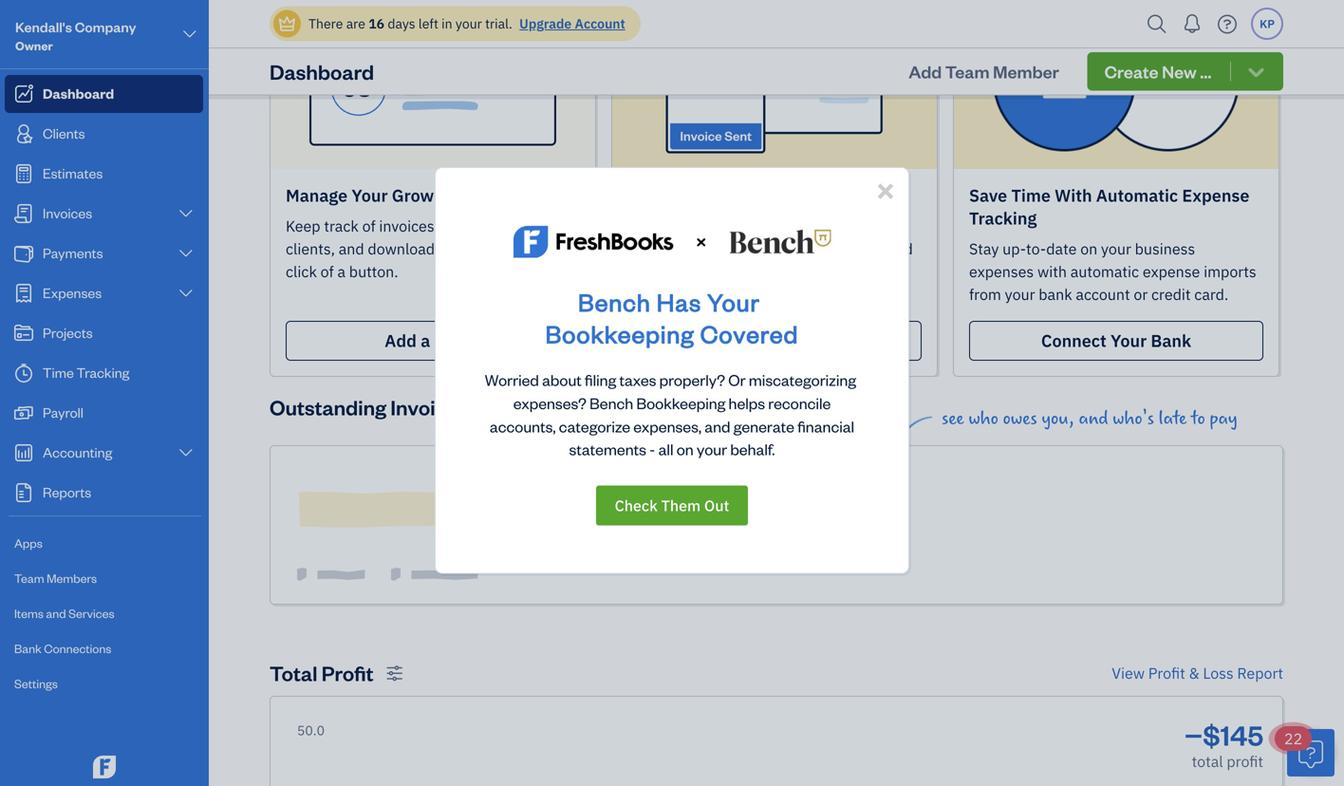 Task type: describe. For each thing, give the bounding box(es) containing it.
late
[[1159, 408, 1187, 429]]

in
[[442, 15, 453, 32]]

miscategorizing
[[749, 370, 857, 390]]

payment image
[[12, 244, 35, 263]]

loss
[[1204, 663, 1234, 683]]

helps
[[729, 393, 765, 413]]

download
[[368, 239, 435, 259]]

or
[[729, 370, 746, 390]]

and right you,
[[1079, 408, 1109, 429]]

check them out button
[[596, 486, 748, 526]]

items and services link
[[5, 597, 203, 631]]

invoice
[[786, 330, 844, 352]]

add for add team member
[[909, 60, 942, 82]]

client image
[[12, 124, 35, 143]]

project image
[[12, 324, 35, 343]]

tracking
[[970, 207, 1037, 229]]

time
[[1012, 184, 1051, 207]]

payment inside the your first step toward getting paid get paid faster with an invoice template that enables flexible payment options and automated reminders—and looks great.
[[770, 239, 830, 259]]

card.
[[1195, 284, 1229, 304]]

worried
[[485, 370, 539, 390]]

owner
[[15, 38, 53, 53]]

there
[[309, 15, 343, 32]]

bench has your bookkeeping covered
[[546, 286, 799, 349]]

× dialog
[[435, 167, 910, 574]]

payment inside manage your growing client list keep track of invoices and payment for clients, and download client reports with a click of a button.
[[467, 216, 527, 236]]

connect
[[1042, 330, 1107, 352]]

financial
[[798, 416, 855, 436]]

timer image
[[12, 364, 35, 383]]

bank connections
[[14, 641, 111, 656]]

automatic
[[1097, 184, 1179, 207]]

create
[[706, 330, 758, 352]]

with inside the your first step toward getting paid get paid faster with an invoice template that enables flexible payment options and automated reminders—and looks great.
[[732, 216, 761, 236]]

create an invoice link
[[628, 321, 922, 361]]

profit for view
[[1149, 663, 1186, 683]]

crown image
[[277, 14, 297, 34]]

imports
[[1204, 262, 1257, 282]]

get
[[628, 216, 652, 236]]

1 horizontal spatial of
[[362, 216, 376, 236]]

services
[[68, 605, 114, 621]]

bank inside the 'connect your bank' link
[[1151, 330, 1192, 352]]

chevron large down image
[[177, 206, 195, 221]]

see who owes you, and who's late to pay
[[942, 408, 1238, 429]]

outstanding
[[270, 394, 387, 421]]

template
[[837, 216, 898, 236]]

filing
[[585, 370, 617, 390]]

faster
[[689, 216, 728, 236]]

view profit & loss report
[[1112, 663, 1284, 683]]

expenses?
[[513, 393, 587, 413]]

search image
[[1142, 10, 1173, 38]]

view
[[1112, 663, 1145, 683]]

your first step toward getting paid get paid faster with an invoice template that enables flexible payment options and automated reminders—and looks great.
[[628, 184, 913, 282]]

freshbooks image
[[89, 756, 120, 779]]

to-
[[1027, 239, 1047, 259]]

covered
[[701, 318, 799, 349]]

expense
[[1183, 184, 1250, 207]]

invoice image
[[12, 204, 35, 223]]

who's
[[1113, 408, 1155, 429]]

your up automatic
[[1102, 239, 1132, 259]]

total profit
[[270, 660, 374, 687]]

from
[[970, 284, 1002, 304]]

paid
[[656, 216, 685, 236]]

profit
[[1227, 752, 1264, 772]]

&
[[1189, 663, 1200, 683]]

1 horizontal spatial a
[[421, 330, 430, 352]]

items
[[14, 605, 44, 621]]

statements
[[569, 439, 647, 459]]

kendall's
[[15, 18, 72, 36]]

settings
[[14, 676, 58, 691]]

great.
[[856, 262, 896, 282]]

invoices
[[379, 216, 435, 236]]

× button
[[877, 171, 895, 207]]

your inside the your first step toward getting paid get paid faster with an invoice template that enables flexible payment options and automated reminders—and looks great.
[[628, 184, 664, 207]]

expenses
[[970, 262, 1034, 282]]

on inside worried about filing taxes properly? or miscategorizing expenses? bench bookkeeping helps reconcile accounts, categorize expenses, and generate financial statements - all on your behalf.
[[677, 439, 694, 459]]

estimate image
[[12, 164, 35, 183]]

bookkeeping inside worried about filing taxes properly? or miscategorizing expenses? bench bookkeeping helps reconcile accounts, categorize expenses, and generate financial statements - all on your behalf.
[[637, 393, 726, 413]]

reconcile
[[769, 393, 831, 413]]

kendall's company owner
[[15, 18, 136, 53]]

for
[[531, 216, 550, 236]]

members
[[47, 570, 97, 586]]

your inside "bench has your bookkeeping covered"
[[708, 286, 760, 317]]

stay
[[970, 239, 999, 259]]

date
[[1047, 239, 1077, 259]]

business
[[1135, 239, 1196, 259]]

button.
[[349, 262, 398, 282]]

your right 'in' at the left top of the page
[[456, 15, 482, 32]]

−$145
[[1185, 717, 1264, 753]]

up-
[[1003, 239, 1027, 259]]

add a client link
[[286, 321, 580, 361]]

trial.
[[485, 15, 513, 32]]

dismiss image for manage your growing client list
[[563, 1, 585, 23]]

0 vertical spatial a
[[566, 239, 574, 259]]

save
[[970, 184, 1008, 207]]

growing
[[392, 184, 458, 207]]

your down expenses
[[1005, 284, 1036, 304]]

reports
[[480, 239, 530, 259]]

client
[[439, 239, 476, 259]]

days
[[388, 15, 416, 32]]

taxes
[[620, 370, 657, 390]]

16
[[369, 15, 385, 32]]

left
[[419, 15, 439, 32]]

paid
[[874, 184, 909, 207]]



Task type: locate. For each thing, give the bounding box(es) containing it.
1 vertical spatial bench
[[590, 393, 634, 413]]

client up the invoices
[[434, 330, 481, 352]]

0 horizontal spatial payment
[[467, 216, 527, 236]]

chevron large down image for chart 'icon'
[[177, 445, 195, 461]]

0 vertical spatial bank
[[1151, 330, 1192, 352]]

1 horizontal spatial profit
[[1149, 663, 1186, 683]]

step
[[708, 184, 745, 207]]

0 vertical spatial add
[[909, 60, 942, 82]]

all
[[659, 439, 674, 459]]

add team member
[[909, 60, 1060, 82]]

options
[[833, 239, 884, 259]]

profit for total
[[322, 660, 374, 687]]

1 horizontal spatial bank
[[1151, 330, 1192, 352]]

report
[[1238, 663, 1284, 683]]

reminders—and
[[706, 262, 813, 282]]

an down toward
[[765, 216, 782, 236]]

categorize
[[559, 416, 631, 436]]

manage your growing client list keep track of invoices and payment for clients, and download client reports with a click of a button.
[[286, 184, 574, 282]]

your up track
[[352, 184, 388, 207]]

0 vertical spatial on
[[1081, 239, 1098, 259]]

your inside the 'connect your bank' link
[[1111, 330, 1147, 352]]

there are 16 days left in your trial. upgrade account
[[309, 15, 626, 32]]

0 vertical spatial bench
[[578, 286, 651, 317]]

of right click
[[321, 262, 334, 282]]

bench down automated
[[578, 286, 651, 317]]

bookkeeping inside "bench has your bookkeeping covered"
[[546, 318, 695, 349]]

0 horizontal spatial on
[[677, 439, 694, 459]]

to
[[1192, 408, 1206, 429]]

check
[[615, 496, 658, 516]]

0 vertical spatial client
[[462, 184, 509, 207]]

on
[[1081, 239, 1098, 259], [677, 439, 694, 459]]

your
[[456, 15, 482, 32], [1102, 239, 1132, 259], [1005, 284, 1036, 304], [697, 439, 728, 459]]

a up the invoices
[[421, 330, 430, 352]]

-
[[650, 439, 656, 459]]

payment up reports
[[467, 216, 527, 236]]

list
[[513, 184, 542, 207]]

dismiss image right go to help image
[[1247, 1, 1269, 23]]

chevron large down image
[[181, 23, 198, 46], [177, 246, 195, 261], [177, 286, 195, 301], [177, 445, 195, 461]]

and down helps
[[705, 416, 731, 436]]

outstanding invoices
[[270, 394, 468, 421]]

account
[[1076, 284, 1131, 304]]

dashboard
[[270, 58, 374, 85]]

bookkeeping down properly?
[[637, 393, 726, 413]]

dismiss image for save time with automatic expense tracking
[[1247, 1, 1269, 23]]

go to help image
[[1213, 10, 1243, 38]]

generate
[[734, 416, 795, 436]]

and inside main element
[[46, 605, 66, 621]]

your inside manage your growing client list keep track of invoices and payment for clients, and download client reports with a click of a button.
[[352, 184, 388, 207]]

and right items
[[46, 605, 66, 621]]

1 vertical spatial a
[[338, 262, 346, 282]]

team inside button
[[946, 60, 990, 82]]

team inside 'link'
[[14, 570, 44, 586]]

view profit & loss report link
[[1112, 662, 1284, 685]]

manage
[[286, 184, 348, 207]]

who
[[969, 408, 999, 429]]

first
[[668, 184, 704, 207]]

1 dismiss image from the left
[[563, 1, 585, 23]]

profit left the &
[[1149, 663, 1186, 683]]

flexible
[[716, 239, 766, 259]]

0 vertical spatial an
[[765, 216, 782, 236]]

your down or
[[1111, 330, 1147, 352]]

bench
[[578, 286, 651, 317], [590, 393, 634, 413]]

credit
[[1152, 284, 1191, 304]]

0 vertical spatial team
[[946, 60, 990, 82]]

account
[[575, 15, 626, 32]]

bank down credit
[[1151, 330, 1192, 352]]

upgrade account link
[[516, 15, 626, 32]]

and up great.
[[888, 239, 913, 259]]

add for add a client
[[385, 330, 417, 352]]

apps
[[14, 535, 42, 551]]

enables
[[659, 239, 712, 259]]

bank
[[1039, 284, 1073, 304]]

1 vertical spatial on
[[677, 439, 694, 459]]

member
[[993, 60, 1060, 82]]

0 horizontal spatial profit
[[322, 660, 374, 687]]

1 vertical spatial add
[[385, 330, 417, 352]]

0 horizontal spatial dismiss image
[[563, 1, 585, 23]]

and
[[438, 216, 464, 236], [339, 239, 364, 259], [888, 239, 913, 259], [1079, 408, 1109, 429], [705, 416, 731, 436], [46, 605, 66, 621]]

your left behalf.
[[697, 439, 728, 459]]

and inside the your first step toward getting paid get paid faster with an invoice template that enables flexible payment options and automated reminders—and looks great.
[[888, 239, 913, 259]]

expense
[[1143, 262, 1201, 282]]

main element
[[0, 0, 256, 786]]

with
[[732, 216, 761, 236], [533, 239, 563, 259], [1038, 262, 1067, 282]]

chevron large down image for expense image in the top of the page
[[177, 286, 195, 301]]

client inside manage your growing client list keep track of invoices and payment for clients, and download client reports with a click of a button.
[[462, 184, 509, 207]]

check them out
[[615, 496, 730, 516]]

on right date
[[1081, 239, 1098, 259]]

getting
[[811, 184, 870, 207]]

save time with automatic expense tracking stay up-to-date on your business expenses with automatic expense imports from your bank account or credit card.
[[970, 184, 1257, 304]]

1 vertical spatial payment
[[770, 239, 830, 259]]

dismiss image right trial. at the left top
[[563, 1, 585, 23]]

apps link
[[5, 527, 203, 560]]

looks
[[816, 262, 853, 282]]

1 vertical spatial with
[[533, 239, 563, 259]]

chart image
[[12, 443, 35, 462]]

team members
[[14, 570, 97, 586]]

upgrade
[[520, 15, 572, 32]]

1 vertical spatial client
[[434, 330, 481, 352]]

0 horizontal spatial add
[[385, 330, 417, 352]]

profit right total
[[322, 660, 374, 687]]

and down track
[[339, 239, 364, 259]]

with up bank
[[1038, 262, 1067, 282]]

2 dismiss image from the left
[[1247, 1, 1269, 23]]

a left button.
[[338, 262, 346, 282]]

with inside the save time with automatic expense tracking stay up-to-date on your business expenses with automatic expense imports from your bank account or credit card.
[[1038, 262, 1067, 282]]

with down for
[[533, 239, 563, 259]]

on inside the save time with automatic expense tracking stay up-to-date on your business expenses with automatic expense imports from your bank account or credit card.
[[1081, 239, 1098, 259]]

clients,
[[286, 239, 335, 259]]

0 horizontal spatial with
[[533, 239, 563, 259]]

or
[[1134, 284, 1148, 304]]

report image
[[12, 483, 35, 502]]

1 horizontal spatial with
[[732, 216, 761, 236]]

1 vertical spatial bank
[[14, 641, 42, 656]]

settings link
[[5, 668, 203, 701]]

bank down items
[[14, 641, 42, 656]]

bench down filing
[[590, 393, 634, 413]]

with up flexible
[[732, 216, 761, 236]]

a right reports
[[566, 239, 574, 259]]

bench inside worried about filing taxes properly? or miscategorizing expenses? bench bookkeeping helps reconcile accounts, categorize expenses, and generate financial statements - all on your behalf.
[[590, 393, 634, 413]]

invoice
[[785, 216, 833, 236]]

add inside button
[[909, 60, 942, 82]]

0 horizontal spatial bank
[[14, 641, 42, 656]]

1 horizontal spatial payment
[[770, 239, 830, 259]]

2 vertical spatial with
[[1038, 262, 1067, 282]]

payment down invoice
[[770, 239, 830, 259]]

are
[[346, 15, 366, 32]]

1 horizontal spatial team
[[946, 60, 990, 82]]

bench inside "bench has your bookkeeping covered"
[[578, 286, 651, 317]]

0 vertical spatial payment
[[467, 216, 527, 236]]

and up client at left top
[[438, 216, 464, 236]]

money image
[[12, 404, 35, 423]]

1 horizontal spatial on
[[1081, 239, 1098, 259]]

an
[[765, 216, 782, 236], [762, 330, 782, 352]]

dismiss image
[[563, 1, 585, 23], [1247, 1, 1269, 23]]

0 horizontal spatial of
[[321, 262, 334, 282]]

0 horizontal spatial team
[[14, 570, 44, 586]]

1 horizontal spatial add
[[909, 60, 942, 82]]

chevron large down image for payment image
[[177, 246, 195, 261]]

your inside worried about filing taxes properly? or miscategorizing expenses? bench bookkeeping helps reconcile accounts, categorize expenses, and generate financial statements - all on your behalf.
[[697, 439, 728, 459]]

client left list
[[462, 184, 509, 207]]

expense image
[[12, 284, 35, 303]]

total
[[270, 660, 318, 687]]

behalf.
[[731, 439, 775, 459]]

keep
[[286, 216, 321, 236]]

1 horizontal spatial dismiss image
[[1247, 1, 1269, 23]]

accounts,
[[490, 416, 556, 436]]

with inside manage your growing client list keep track of invoices and payment for clients, and download client reports with a click of a button.
[[533, 239, 563, 259]]

out
[[705, 496, 730, 516]]

expenses,
[[634, 416, 702, 436]]

1 vertical spatial team
[[14, 570, 44, 586]]

0 vertical spatial with
[[732, 216, 761, 236]]

2 horizontal spatial with
[[1038, 262, 1067, 282]]

0 vertical spatial bookkeeping
[[546, 318, 695, 349]]

your
[[352, 184, 388, 207], [628, 184, 664, 207], [708, 286, 760, 317], [1111, 330, 1147, 352]]

your up get
[[628, 184, 664, 207]]

add a client
[[385, 330, 481, 352]]

team up items
[[14, 570, 44, 586]]

them
[[662, 496, 701, 516]]

team left member
[[946, 60, 990, 82]]

1 vertical spatial of
[[321, 262, 334, 282]]

of
[[362, 216, 376, 236], [321, 262, 334, 282]]

track
[[324, 216, 359, 236]]

dashboard image
[[12, 85, 35, 104]]

connect your bank
[[1042, 330, 1192, 352]]

an right create at right top
[[762, 330, 782, 352]]

click
[[286, 262, 317, 282]]

and inside worried about filing taxes properly? or miscategorizing expenses? bench bookkeeping helps reconcile accounts, categorize expenses, and generate financial statements - all on your behalf.
[[705, 416, 731, 436]]

2 horizontal spatial a
[[566, 239, 574, 259]]

your up covered
[[708, 286, 760, 317]]

1 vertical spatial bookkeeping
[[637, 393, 726, 413]]

0 horizontal spatial a
[[338, 262, 346, 282]]

properly?
[[660, 370, 726, 390]]

items and services
[[14, 605, 114, 621]]

of right track
[[362, 216, 376, 236]]

2 vertical spatial a
[[421, 330, 430, 352]]

0 vertical spatial of
[[362, 216, 376, 236]]

owes
[[1003, 408, 1038, 429]]

automated
[[628, 262, 702, 282]]

connect your bank link
[[970, 321, 1264, 361]]

bookkeeping up taxes at the left of the page
[[546, 318, 695, 349]]

bank inside bank connections link
[[14, 641, 42, 656]]

on right all
[[677, 439, 694, 459]]

an inside the your first step toward getting paid get paid faster with an invoice template that enables flexible payment options and automated reminders—and looks great.
[[765, 216, 782, 236]]

with
[[1055, 184, 1093, 207]]

1 vertical spatial an
[[762, 330, 782, 352]]



Task type: vqa. For each thing, say whether or not it's contained in the screenshot.
great.
yes



